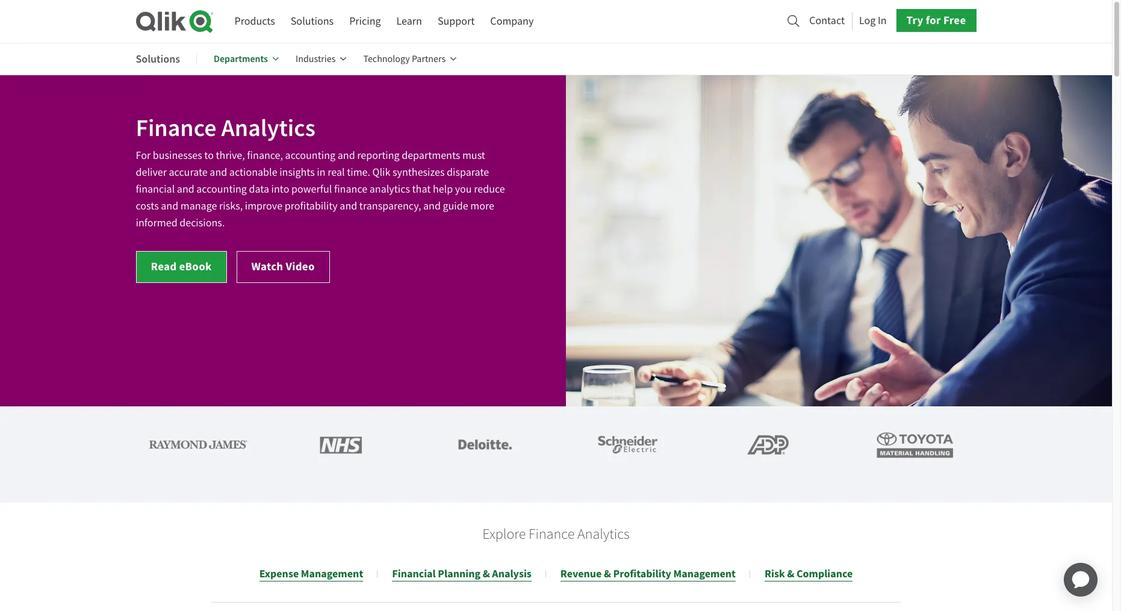 Task type: describe. For each thing, give the bounding box(es) containing it.
planning
[[438, 567, 481, 581]]

analytics inside finance analytics for businesses to thrive, finance, accounting and reporting departments must deliver accurate and actionable insights in real time. qlik synthesizes disparate financial and accounting data into powerful finance analytics that help you reduce costs and manage risks, improve profitability and transparency, and guide more informed decisions.
[[221, 112, 316, 144]]

learn
[[397, 14, 422, 28]]

financial planning & analysis
[[392, 567, 532, 581]]

try for free link
[[897, 9, 977, 32]]

analytics
[[370, 183, 410, 196]]

actionable
[[229, 166, 277, 180]]

in
[[878, 14, 887, 28]]

technology partners
[[363, 53, 446, 65]]

finance analytics for businesses to thrive, finance, accounting and reporting departments must deliver accurate and actionable insights in real time. qlik synthesizes disparate financial and accounting data into powerful finance analytics that help you reduce costs and manage risks, improve profitability and transparency, and guide more informed decisions.
[[136, 112, 505, 230]]

watch video link
[[237, 251, 330, 283]]

technology partners link
[[363, 45, 457, 74]]

must
[[463, 149, 485, 163]]

explore finance analytics
[[483, 525, 630, 543]]

accurate
[[169, 166, 208, 180]]

adp logo image
[[717, 421, 826, 469]]

read
[[151, 259, 177, 274]]

solutions for solutions menu bar
[[136, 52, 180, 66]]

toyota material handling logo image
[[861, 421, 969, 469]]

raymond james logo image
[[144, 421, 252, 469]]

deliver
[[136, 166, 167, 180]]

guide
[[443, 199, 468, 213]]

businesses
[[153, 149, 202, 163]]

reduce
[[474, 183, 505, 196]]

read ebook link
[[136, 251, 227, 283]]

and up real
[[338, 149, 355, 163]]

solutions for solutions link
[[291, 14, 334, 28]]

informed
[[136, 216, 178, 230]]

log in
[[860, 14, 887, 28]]

for
[[136, 149, 151, 163]]

risk & compliance link
[[765, 567, 853, 582]]

revenue
[[561, 567, 602, 581]]

management inside 'link'
[[301, 567, 363, 581]]

analysis
[[492, 567, 532, 581]]

company link
[[491, 10, 534, 33]]

financial
[[136, 183, 175, 196]]

watch video
[[252, 259, 315, 274]]

expense
[[259, 567, 299, 581]]

departments link
[[214, 45, 279, 74]]

technology
[[363, 53, 410, 65]]

thrive,
[[216, 149, 245, 163]]

improve
[[245, 199, 283, 213]]

that
[[412, 183, 431, 196]]

video
[[286, 259, 315, 274]]

support link
[[438, 10, 475, 33]]

log in link
[[860, 11, 887, 31]]

powerful
[[292, 183, 332, 196]]

read ebook
[[151, 259, 212, 274]]

and down accurate
[[177, 183, 194, 196]]

finance,
[[247, 149, 283, 163]]

products
[[235, 14, 275, 28]]

pricing link
[[349, 10, 381, 33]]

support
[[438, 14, 475, 28]]

partners
[[412, 53, 446, 65]]

qlik main element
[[235, 9, 977, 33]]

contact link
[[810, 11, 845, 31]]

expense management link
[[259, 567, 363, 582]]

log
[[860, 14, 876, 28]]

for
[[926, 13, 941, 28]]

1 horizontal spatial accounting
[[285, 149, 336, 163]]

try
[[907, 13, 924, 28]]

finance
[[334, 183, 368, 196]]

click on the image to watch the nhs video image
[[287, 421, 395, 469]]

you
[[455, 183, 472, 196]]

into
[[271, 183, 289, 196]]

0 horizontal spatial accounting
[[197, 183, 247, 196]]

2 management from the left
[[674, 567, 736, 581]]

compliance
[[797, 567, 853, 581]]

try for free
[[907, 13, 967, 28]]



Task type: locate. For each thing, give the bounding box(es) containing it.
manage
[[181, 199, 217, 213]]

solutions inside qlik main element
[[291, 14, 334, 28]]

0 vertical spatial finance
[[136, 112, 217, 144]]

0 horizontal spatial finance
[[136, 112, 217, 144]]

departments
[[402, 149, 460, 163]]

0 vertical spatial analytics
[[221, 112, 316, 144]]

menu bar containing products
[[235, 10, 534, 33]]

insights
[[280, 166, 315, 180]]

1 horizontal spatial deloitte logo image
[[574, 421, 682, 469]]

time.
[[347, 166, 370, 180]]

departments
[[214, 52, 268, 65]]

qlik
[[373, 166, 391, 180]]

to
[[204, 149, 214, 163]]

0 horizontal spatial &
[[483, 567, 490, 581]]

analytics
[[221, 112, 316, 144], [578, 525, 630, 543]]

risks,
[[219, 199, 243, 213]]

1 vertical spatial solutions
[[136, 52, 180, 66]]

risk & compliance
[[765, 567, 853, 581]]

2 & from the left
[[604, 567, 611, 581]]

0 horizontal spatial deloitte logo image
[[430, 421, 539, 469]]

solutions
[[291, 14, 334, 28], [136, 52, 180, 66]]

products link
[[235, 10, 275, 33]]

solutions link
[[291, 10, 334, 33]]

real
[[328, 166, 345, 180]]

learn link
[[397, 10, 422, 33]]

and up informed
[[161, 199, 178, 213]]

& right revenue
[[604, 567, 611, 581]]

decisions.
[[180, 216, 225, 230]]

accounting up in at the left
[[285, 149, 336, 163]]

profitability
[[285, 199, 338, 213]]

solutions up industries
[[291, 14, 334, 28]]

0 horizontal spatial solutions
[[136, 52, 180, 66]]

company
[[491, 14, 534, 28]]

go to the home page. image
[[136, 10, 213, 33]]

0 vertical spatial accounting
[[285, 149, 336, 163]]

1 horizontal spatial &
[[604, 567, 611, 581]]

finance up businesses
[[136, 112, 217, 144]]

analytics up revenue
[[578, 525, 630, 543]]

finance inside finance analytics for businesses to thrive, finance, accounting and reporting departments must deliver accurate and actionable insights in real time. qlik synthesizes disparate financial and accounting data into powerful finance analytics that help you reduce costs and manage risks, improve profitability and transparency, and guide more informed decisions.
[[136, 112, 217, 144]]

free
[[944, 13, 967, 28]]

finance right explore
[[529, 525, 575, 543]]

solutions inside solutions menu bar
[[136, 52, 180, 66]]

help
[[433, 183, 453, 196]]

1 vertical spatial analytics
[[578, 525, 630, 543]]

and down 'to'
[[210, 166, 227, 180]]

&
[[483, 567, 490, 581], [604, 567, 611, 581], [788, 567, 795, 581]]

application
[[1050, 549, 1113, 611]]

reporting
[[357, 149, 400, 163]]

watch
[[252, 259, 283, 274]]

0 horizontal spatial management
[[301, 567, 363, 581]]

menu bar
[[235, 10, 534, 33]]

accounting
[[285, 149, 336, 163], [197, 183, 247, 196]]

contact
[[810, 14, 845, 28]]

profitability
[[614, 567, 672, 581]]

3 & from the left
[[788, 567, 795, 581]]

2 horizontal spatial &
[[788, 567, 795, 581]]

pricing
[[349, 14, 381, 28]]

revenue & profitability management link
[[561, 567, 736, 582]]

and down that on the left
[[423, 199, 441, 213]]

1 horizontal spatial analytics
[[578, 525, 630, 543]]

1 & from the left
[[483, 567, 490, 581]]

transparency,
[[360, 199, 421, 213]]

& right risk
[[788, 567, 795, 581]]

disparate
[[447, 166, 489, 180]]

1 horizontal spatial management
[[674, 567, 736, 581]]

solutions menu bar
[[136, 45, 474, 74]]

costs
[[136, 199, 159, 213]]

in
[[317, 166, 326, 180]]

2 deloitte logo image from the left
[[574, 421, 682, 469]]

financial
[[392, 567, 436, 581]]

industries link
[[296, 45, 347, 74]]

finance
[[136, 112, 217, 144], [529, 525, 575, 543]]

menu bar inside qlik main element
[[235, 10, 534, 33]]

accounting up risks,
[[197, 183, 247, 196]]

& for revenue & profitability management
[[604, 567, 611, 581]]

1 horizontal spatial finance
[[529, 525, 575, 543]]

risk
[[765, 567, 785, 581]]

data
[[249, 183, 269, 196]]

& left analysis
[[483, 567, 490, 581]]

1 horizontal spatial solutions
[[291, 14, 334, 28]]

solutions down go to the home page. image
[[136, 52, 180, 66]]

and
[[338, 149, 355, 163], [210, 166, 227, 180], [177, 183, 194, 196], [161, 199, 178, 213], [340, 199, 357, 213], [423, 199, 441, 213]]

deloitte logo image
[[430, 421, 539, 469], [574, 421, 682, 469]]

management
[[301, 567, 363, 581], [674, 567, 736, 581]]

& for risk & compliance
[[788, 567, 795, 581]]

analytics up finance,
[[221, 112, 316, 144]]

1 management from the left
[[301, 567, 363, 581]]

0 horizontal spatial analytics
[[221, 112, 316, 144]]

financial planning & analysis link
[[392, 567, 532, 582]]

0 vertical spatial solutions
[[291, 14, 334, 28]]

1 deloitte logo image from the left
[[430, 421, 539, 469]]

explore
[[483, 525, 526, 543]]

more
[[471, 199, 495, 213]]

synthesizes
[[393, 166, 445, 180]]

1 vertical spatial finance
[[529, 525, 575, 543]]

revenue & profitability management
[[561, 567, 736, 581]]

expense management
[[259, 567, 363, 581]]

and down finance
[[340, 199, 357, 213]]

1 vertical spatial accounting
[[197, 183, 247, 196]]

ebook
[[179, 259, 212, 274]]

industries
[[296, 53, 336, 65]]



Task type: vqa. For each thing, say whether or not it's contained in the screenshot.
Video
yes



